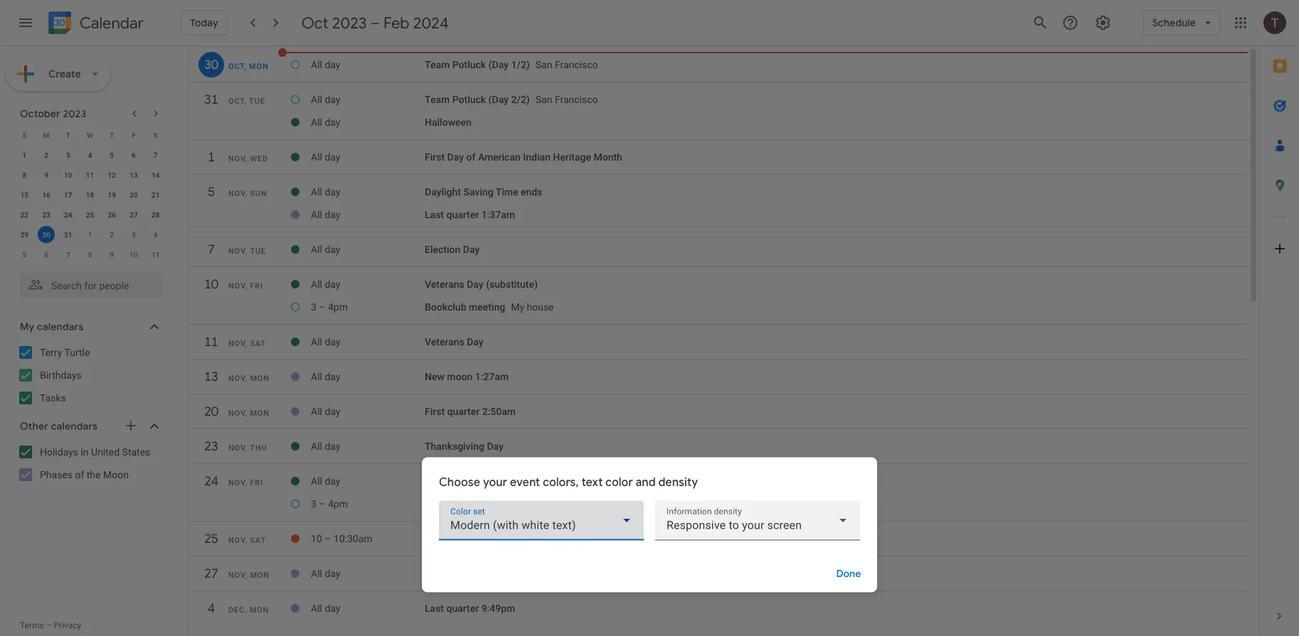 Task type: vqa. For each thing, say whether or not it's contained in the screenshot.


Task type: locate. For each thing, give the bounding box(es) containing it.
nov , mon for 20
[[228, 409, 270, 418]]

phases of the moon
[[40, 469, 129, 481]]

1 vertical spatial of
[[75, 469, 84, 481]]

12 all day from the top
[[311, 441, 340, 453]]

full down full moon 1:24pm
[[425, 568, 441, 580]]

1 horizontal spatial s
[[153, 131, 158, 139]]

my inside dropdown button
[[20, 321, 34, 334]]

23 inside row group
[[42, 211, 50, 219]]

24 link
[[199, 469, 224, 495]]

0 vertical spatial 3 – 4pm cell
[[311, 296, 425, 319]]

2 3 – 4pm from the top
[[311, 499, 348, 510]]

5
[[110, 151, 114, 159], [207, 184, 214, 200], [22, 250, 26, 259]]

, inside the 13 row
[[245, 374, 248, 383]]

8 down november 1 element
[[88, 250, 92, 259]]

nov , mon for 27
[[228, 571, 270, 580]]

row group
[[14, 145, 167, 265]]

day for 11
[[325, 336, 340, 348]]

calendars up terry turtle in the bottom left of the page
[[37, 321, 83, 334]]

, for 25
[[245, 537, 248, 545]]

mon up "thu"
[[250, 409, 270, 418]]

all day inside 7 row
[[311, 244, 340, 256]]

mon right 13 link
[[250, 374, 270, 383]]

1 vertical spatial meeting
[[469, 499, 505, 510]]

1 vertical spatial nov , sat
[[228, 537, 266, 545]]

nov , sat for 25
[[228, 537, 266, 545]]

veterans day (substitute)
[[425, 279, 538, 291]]

23 down the 16
[[42, 211, 50, 219]]

day right election
[[463, 244, 480, 256]]

(day left 2/2)
[[489, 94, 509, 105]]

bookclub inside 24 'row group'
[[425, 499, 466, 510]]

1 vertical spatial 8
[[88, 250, 92, 259]]

13
[[130, 171, 138, 179], [204, 369, 218, 385]]

1 vertical spatial 4pm
[[328, 499, 348, 510]]

11 for 11 link
[[204, 334, 218, 350]]

7 all day cell from the top
[[311, 238, 425, 261]]

1 vertical spatial 25
[[204, 531, 218, 548]]

2 vertical spatial my
[[511, 499, 524, 510]]

0 vertical spatial veterans
[[425, 279, 465, 291]]

17 element
[[60, 186, 77, 204]]

row containing 5
[[14, 245, 167, 265]]

28 element
[[147, 206, 164, 223]]

done button
[[826, 557, 872, 592]]

meeting down native american heritage day
[[469, 499, 505, 510]]

2 all day cell from the top
[[311, 88, 425, 111]]

None field
[[439, 501, 644, 541], [655, 501, 860, 541], [439, 501, 644, 541], [655, 501, 860, 541]]

, for 10
[[245, 282, 248, 291]]

house inside 10 row group
[[527, 302, 554, 313]]

all day inside "31" row
[[311, 94, 340, 105]]

native american heritage day button
[[425, 476, 558, 488]]

9 down november 2 'element'
[[110, 250, 114, 259]]

26
[[108, 211, 116, 219]]

nov right 27 link
[[228, 571, 245, 580]]

day
[[325, 59, 340, 71], [325, 94, 340, 105], [325, 117, 340, 128], [325, 151, 340, 163], [325, 186, 340, 198], [325, 209, 340, 221], [325, 244, 340, 256], [325, 279, 340, 291], [325, 336, 340, 348], [325, 371, 340, 383], [325, 406, 340, 418], [325, 441, 340, 453], [325, 476, 340, 488], [325, 568, 340, 580], [325, 603, 340, 615]]

november 8 element
[[81, 246, 99, 263]]

2 all from the top
[[311, 94, 322, 105]]

12 all from the top
[[311, 441, 322, 453]]

day left (substitute)
[[467, 279, 484, 291]]

heritage left colors,
[[501, 476, 539, 488]]

2 horizontal spatial 11
[[204, 334, 218, 350]]

22 element
[[16, 206, 33, 223]]

8 all from the top
[[311, 279, 322, 291]]

0 horizontal spatial 24
[[64, 211, 72, 219]]

nov right 7 link
[[228, 247, 245, 256]]

team potluck (day 2/2) san francisco
[[425, 94, 598, 105]]

all inside 23 row
[[311, 441, 322, 453]]

all inside "31" row
[[311, 94, 322, 105]]

your
[[483, 475, 507, 490]]

2 nov , fri from the top
[[228, 479, 263, 488]]

nov right 25 link
[[228, 537, 245, 545]]

mon inside 30 row
[[249, 62, 269, 71]]

6
[[132, 151, 136, 159], [44, 250, 48, 259]]

all day cell for 5
[[311, 181, 425, 204]]

5 all from the top
[[311, 186, 322, 198]]

8 day from the top
[[325, 279, 340, 291]]

2 vertical spatial 11
[[204, 334, 218, 350]]

nov , sun
[[228, 189, 267, 198]]

colors,
[[543, 475, 579, 490]]

0 horizontal spatial 8
[[22, 171, 26, 179]]

, down 'nov , thu'
[[245, 479, 248, 488]]

nov , mon inside 27 row
[[228, 571, 270, 580]]

0 horizontal spatial heritage
[[501, 476, 539, 488]]

nov , fri right the 24 link
[[228, 479, 263, 488]]

oct 2023 – feb 2024
[[302, 13, 449, 33]]

nov right 20 link
[[228, 409, 245, 418]]

2023
[[332, 13, 367, 33], [63, 107, 86, 120]]

2024
[[413, 13, 449, 33]]

2 vertical spatial moon
[[443, 568, 469, 580]]

0 horizontal spatial of
[[75, 469, 84, 481]]

1 sat from the top
[[250, 339, 266, 348]]

1 vertical spatial 2
[[110, 231, 114, 239]]

all for 24
[[311, 476, 322, 488]]

2 veterans from the top
[[425, 336, 465, 348]]

23 element
[[38, 206, 55, 223]]

day for 1
[[325, 151, 340, 163]]

nov , fri
[[228, 282, 263, 291], [228, 479, 263, 488]]

3 row from the top
[[14, 165, 167, 185]]

1 vertical spatial 13
[[204, 369, 218, 385]]

, right 11 link
[[245, 339, 248, 348]]

mon right dec
[[250, 606, 269, 615]]

heritage right indian at the top of page
[[553, 151, 591, 163]]

5 down 29 element
[[22, 250, 26, 259]]

0 horizontal spatial 20
[[130, 191, 138, 199]]

day right event on the left of the page
[[542, 476, 558, 488]]

nov left "thu"
[[228, 444, 245, 453]]

– inside cell
[[325, 534, 331, 545]]

all inside the 13 row
[[311, 371, 322, 383]]

oct inside "31" row
[[228, 97, 244, 106]]

, inside 1 row
[[245, 154, 248, 163]]

7 up 10 link
[[207, 242, 214, 258]]

4 left dec
[[207, 601, 214, 617]]

2 fri from the top
[[250, 479, 263, 488]]

1 vertical spatial potluck
[[452, 94, 486, 105]]

today button
[[181, 10, 228, 36]]

francisco for 30
[[555, 59, 598, 71]]

6 nov from the top
[[228, 374, 245, 383]]

, right 31 link
[[244, 97, 247, 106]]

0 horizontal spatial 6
[[44, 250, 48, 259]]

1 day from the top
[[325, 59, 340, 71]]

7 row from the top
[[14, 245, 167, 265]]

all inside 5 row
[[311, 186, 322, 198]]

cell
[[425, 53, 1241, 76], [425, 88, 1241, 111], [425, 296, 1241, 319], [425, 493, 1241, 516], [189, 633, 284, 637]]

, right "4" link
[[245, 606, 247, 615]]

all day cell for 7
[[311, 238, 425, 261]]

row down november 1 element
[[14, 245, 167, 265]]

all day for 24
[[311, 476, 340, 488]]

nov for 5
[[228, 189, 245, 198]]

2 (day from the top
[[489, 94, 509, 105]]

last quarter 1:37am
[[425, 209, 515, 221]]

1 bookclub from the top
[[425, 302, 466, 313]]

oct , tue
[[228, 97, 265, 106]]

1 vertical spatial 11
[[152, 250, 160, 259]]

6 down 30, today element on the top
[[44, 250, 48, 259]]

nov right 10 link
[[228, 282, 245, 291]]

united
[[91, 447, 120, 458]]

24 element
[[60, 206, 77, 223]]

francisco right 2/2)
[[555, 94, 598, 105]]

1 potluck from the top
[[452, 59, 486, 71]]

1 vertical spatial 30
[[42, 231, 50, 239]]

0 vertical spatial 20
[[130, 191, 138, 199]]

today
[[190, 16, 218, 29]]

0 vertical spatial 27
[[130, 211, 138, 219]]

1 veterans from the top
[[425, 279, 465, 291]]

tue
[[249, 97, 265, 106], [250, 247, 266, 256]]

day inside 4 row
[[325, 603, 340, 615]]

1 vertical spatial team
[[425, 94, 450, 105]]

bookclub meeting button for 10
[[425, 302, 505, 313]]

2023 right october
[[63, 107, 86, 120]]

0 horizontal spatial 23
[[42, 211, 50, 219]]

0 vertical spatial 4pm
[[328, 302, 348, 313]]

14 element
[[147, 167, 164, 184]]

11 for november 11 element
[[152, 250, 160, 259]]

cell for 10 3 – 4pm cell
[[425, 296, 1241, 319]]

quarter for 20
[[447, 406, 480, 418]]

bookclub down native
[[425, 499, 466, 510]]

sat
[[250, 339, 266, 348], [250, 537, 266, 545]]

2 last from the top
[[425, 603, 444, 615]]

nov , mon
[[228, 374, 270, 383], [228, 409, 270, 418], [228, 571, 270, 580]]

20 inside row group
[[130, 191, 138, 199]]

row down w
[[14, 145, 167, 165]]

,
[[244, 62, 247, 71], [244, 97, 247, 106], [245, 154, 248, 163], [245, 189, 248, 198], [245, 247, 248, 256], [245, 282, 248, 291], [245, 339, 248, 348], [245, 374, 248, 383], [245, 409, 248, 418], [245, 444, 248, 453], [245, 479, 248, 488], [245, 537, 248, 545], [245, 571, 248, 580], [245, 606, 247, 615]]

5 nov from the top
[[228, 339, 245, 348]]

2 meeting from the top
[[469, 499, 505, 510]]

, inside 11 row
[[245, 339, 248, 348]]

day inside 1 row
[[325, 151, 340, 163]]

27 down 20 element
[[130, 211, 138, 219]]

new
[[425, 371, 445, 383]]

veterans day (substitute) button
[[425, 279, 538, 291]]

1 vertical spatial 3 – 4pm
[[311, 499, 348, 510]]

first day of american indian heritage month
[[425, 151, 623, 163]]

1 vertical spatial bookclub meeting button
[[425, 499, 505, 510]]

11 nov from the top
[[228, 571, 245, 580]]

0 vertical spatial 31
[[204, 91, 218, 108]]

1 (day from the top
[[489, 59, 509, 71]]

2 3 – 4pm cell from the top
[[311, 493, 425, 516]]

oct inside 30 row
[[228, 62, 244, 71]]

all day cell inside 1 row
[[311, 146, 425, 169]]

1 nov from the top
[[228, 154, 245, 163]]

0 vertical spatial sat
[[250, 339, 266, 348]]

11 down november 4 element
[[152, 250, 160, 259]]

house
[[527, 302, 554, 313], [527, 499, 554, 510]]

fri inside 10 row
[[250, 282, 263, 291]]

27 row
[[189, 561, 1248, 594]]

meeting
[[469, 302, 505, 313], [469, 499, 505, 510]]

3 – 4pm cell for 24
[[311, 493, 425, 516]]

1 horizontal spatial of
[[466, 151, 476, 163]]

4 up november 11 element
[[154, 231, 158, 239]]

1 bookclub meeting my house from the top
[[425, 302, 554, 313]]

all day for 1
[[311, 151, 340, 163]]

0 vertical spatial of
[[466, 151, 476, 163]]

9 nov from the top
[[228, 479, 245, 488]]

all day cell inside 4 row
[[311, 598, 425, 621]]

7 all day from the top
[[311, 244, 340, 256]]

daylight saving time ends button
[[425, 186, 542, 198]]

0 vertical spatial oct
[[302, 13, 328, 33]]

14 all from the top
[[311, 568, 322, 580]]

fri for 10
[[250, 282, 263, 291]]

30 row
[[189, 52, 1248, 85]]

moon inside 25 row
[[443, 534, 469, 545]]

5 up 12 element at the top of page
[[110, 151, 114, 159]]

, for 30
[[244, 62, 247, 71]]

all day inside 30 row
[[311, 59, 340, 71]]

day down 2:50am
[[487, 441, 504, 453]]

3 – 4pm cell
[[311, 296, 425, 319], [311, 493, 425, 516]]

bookclub meeting my house down the your
[[425, 499, 554, 510]]

9 day from the top
[[325, 336, 340, 348]]

1 last from the top
[[425, 209, 444, 221]]

terry turtle
[[40, 347, 90, 359]]

oct for oct , tue
[[228, 97, 244, 106]]

25 up 27 link
[[204, 531, 218, 548]]

of up saving
[[466, 151, 476, 163]]

day for 20
[[325, 406, 340, 418]]

1 horizontal spatial 4
[[154, 231, 158, 239]]

potluck inside "31" row
[[452, 94, 486, 105]]

0 vertical spatial last
[[425, 209, 444, 221]]

sat inside 11 row
[[250, 339, 266, 348]]

cell inside "31" row
[[425, 88, 1241, 111]]

tue for 31
[[249, 97, 265, 106]]

tue down oct , mon
[[249, 97, 265, 106]]

1 horizontal spatial 8
[[88, 250, 92, 259]]

row containing 22
[[14, 205, 167, 225]]

sat right 11 link
[[250, 339, 266, 348]]

4pm inside 24 'row group'
[[328, 499, 348, 510]]

, up dec , mon
[[245, 571, 248, 580]]

, for 11
[[245, 339, 248, 348]]

choose your event colors, text color and density dialog
[[422, 458, 877, 593]]

1 francisco from the top
[[555, 59, 598, 71]]

2 vertical spatial nov , mon
[[228, 571, 270, 580]]

veterans day button
[[425, 336, 484, 348]]

all for 7
[[311, 244, 322, 256]]

4 for november 4 element
[[154, 231, 158, 239]]

all day cell for 31
[[311, 88, 425, 111]]

1 vertical spatial veterans
[[425, 336, 465, 348]]

1 3 – 4pm from the top
[[311, 302, 348, 313]]

all day for 31
[[311, 94, 340, 105]]

all day cell inside 10 row
[[311, 273, 425, 296]]

2 vertical spatial 5
[[22, 250, 26, 259]]

6 down f
[[132, 151, 136, 159]]

1 san from the top
[[536, 59, 553, 71]]

bookclub meeting button for 24
[[425, 499, 505, 510]]

first down new
[[425, 406, 445, 418]]

full inside 27 row
[[425, 568, 441, 580]]

3 nov , mon from the top
[[228, 571, 270, 580]]

team up halloween button
[[425, 94, 450, 105]]

1 vertical spatial nov , fri
[[228, 479, 263, 488]]

last down the daylight
[[425, 209, 444, 221]]

1 inside 1 link
[[207, 149, 214, 165]]

2 horizontal spatial 5
[[207, 184, 214, 200]]

team down 2024 at the left top
[[425, 59, 450, 71]]

1 vertical spatial bookclub meeting my house
[[425, 499, 554, 510]]

4 up 11 element
[[88, 151, 92, 159]]

row containing 1
[[14, 145, 167, 165]]

25 down 18
[[86, 211, 94, 219]]

day down halloween button
[[447, 151, 464, 163]]

terms
[[20, 621, 44, 631]]

nov right the 24 link
[[228, 479, 245, 488]]

31
[[204, 91, 218, 108], [64, 231, 72, 239]]

day inside 11 row
[[467, 336, 484, 348]]

, inside 30 row
[[244, 62, 247, 71]]

mon inside 4 row
[[250, 606, 269, 615]]

25 element
[[81, 206, 99, 223]]

all day inside 1 row
[[311, 151, 340, 163]]

1 vertical spatial 20
[[204, 404, 218, 420]]

nov right 13 link
[[228, 374, 245, 383]]

nov , mon up dec , mon
[[228, 571, 270, 580]]

2/2)
[[511, 94, 530, 105]]

day for 10
[[325, 279, 340, 291]]

row up 18 "element"
[[14, 165, 167, 185]]

bookclub meeting my house inside 10 row group
[[425, 302, 554, 313]]

all day cell inside 5 row
[[311, 181, 425, 204]]

2 vertical spatial oct
[[228, 97, 244, 106]]

31 down 24 'element' in the top of the page
[[64, 231, 72, 239]]

all inside 1 row
[[311, 151, 322, 163]]

nov inside 23 row
[[228, 444, 245, 453]]

1 vertical spatial (day
[[489, 94, 509, 105]]

sat for 11
[[250, 339, 266, 348]]

moon for 25
[[443, 534, 469, 545]]

calendar heading
[[77, 13, 144, 33]]

5 day from the top
[[325, 186, 340, 198]]

13 inside row
[[130, 171, 138, 179]]

16 element
[[38, 186, 55, 204]]

10 day from the top
[[325, 371, 340, 383]]

moon
[[447, 371, 473, 383], [443, 534, 469, 545], [443, 568, 469, 580]]

0 vertical spatial 2023
[[332, 13, 367, 33]]

tab list
[[1260, 46, 1299, 597]]

all day inside the 13 row
[[311, 371, 340, 383]]

team inside 30 row
[[425, 59, 450, 71]]

nov , fri inside 24 row
[[228, 479, 263, 488]]

nov , tue
[[228, 247, 266, 256]]

1 horizontal spatial 30
[[204, 57, 218, 73]]

0 horizontal spatial 9
[[44, 171, 48, 179]]

november 7 element
[[60, 246, 77, 263]]

1 vertical spatial 4
[[154, 231, 158, 239]]

30 down 23 element
[[42, 231, 50, 239]]

nov left wed
[[228, 154, 245, 163]]

0 horizontal spatial 2
[[44, 151, 48, 159]]

other calendars list
[[3, 441, 176, 487]]

29 element
[[16, 226, 33, 243]]

calendars inside my calendars dropdown button
[[37, 321, 83, 334]]

1 4pm from the top
[[328, 302, 348, 313]]

all inside 24 row
[[311, 476, 322, 488]]

veterans for 11
[[425, 336, 465, 348]]

0 vertical spatial bookclub meeting my house
[[425, 302, 554, 313]]

0 vertical spatial team
[[425, 59, 450, 71]]

of left the
[[75, 469, 84, 481]]

choose
[[439, 475, 480, 490]]

nov , sat right 11 link
[[228, 339, 266, 348]]

2 vertical spatial quarter
[[447, 603, 479, 615]]

1 vertical spatial first
[[425, 406, 445, 418]]

7 all from the top
[[311, 244, 322, 256]]

all day cell
[[311, 53, 425, 76], [311, 88, 425, 111], [311, 111, 425, 134], [311, 146, 425, 169], [311, 181, 425, 204], [311, 204, 425, 226], [311, 238, 425, 261], [311, 273, 425, 296], [311, 331, 425, 354], [311, 366, 425, 389], [311, 401, 425, 423], [311, 436, 425, 458], [311, 470, 425, 493], [311, 563, 425, 586], [311, 598, 425, 621]]

10 up the 17
[[64, 171, 72, 179]]

1 house from the top
[[527, 302, 554, 313]]

1 first from the top
[[425, 151, 445, 163]]

16
[[42, 191, 50, 199]]

(day inside 30 row
[[489, 59, 509, 71]]

mon inside 20 row
[[250, 409, 270, 418]]

9 all day cell from the top
[[311, 331, 425, 354]]

14 all day cell from the top
[[311, 563, 425, 586]]

5 row from the top
[[14, 205, 167, 225]]

1 vertical spatial calendars
[[51, 421, 98, 433]]

23 down 20 link
[[204, 439, 218, 455]]

cell for 3 – 4pm cell corresponding to 24
[[425, 493, 1241, 516]]

fri down nov , tue
[[250, 282, 263, 291]]

5 row group
[[189, 179, 1248, 233]]

8 inside 'element'
[[88, 250, 92, 259]]

13 up 20 element
[[130, 171, 138, 179]]

2 t from the left
[[110, 131, 114, 139]]

day inside 30 row
[[325, 59, 340, 71]]

31 link
[[199, 87, 224, 112]]

10 down 7 link
[[204, 276, 218, 293]]

all day cell for 27
[[311, 563, 425, 586]]

4 all from the top
[[311, 151, 322, 163]]

nov , fri right 10 link
[[228, 282, 263, 291]]

1 vertical spatial 31
[[64, 231, 72, 239]]

27 up "4" link
[[204, 566, 218, 582]]

all day cell for 11
[[311, 331, 425, 354]]

10 element
[[60, 167, 77, 184]]

20 row
[[189, 399, 1248, 432]]

1 team from the top
[[425, 59, 450, 71]]

1 horizontal spatial 24
[[204, 474, 218, 490]]

1 up november 8 'element'
[[88, 231, 92, 239]]

1 vertical spatial 6
[[44, 250, 48, 259]]

day
[[447, 151, 464, 163], [463, 244, 480, 256], [467, 279, 484, 291], [467, 336, 484, 348], [487, 441, 504, 453], [542, 476, 558, 488]]

moon for 13
[[447, 371, 473, 383]]

7 down 31 'element'
[[66, 250, 70, 259]]

6 row from the top
[[14, 225, 167, 245]]

24 row group
[[189, 469, 1248, 522]]

2 bookclub meeting button from the top
[[425, 499, 505, 510]]

1 all from the top
[[311, 59, 322, 71]]

0 vertical spatial heritage
[[553, 151, 591, 163]]

20 up 23 link
[[204, 404, 218, 420]]

2 day from the top
[[325, 94, 340, 105]]

0 vertical spatial 25
[[86, 211, 94, 219]]

veterans
[[425, 279, 465, 291], [425, 336, 465, 348]]

31 row group
[[189, 87, 1248, 140]]

cell inside 24 'row group'
[[425, 493, 1241, 516]]

2 4pm from the top
[[328, 499, 348, 510]]

(day
[[489, 59, 509, 71], [489, 94, 509, 105]]

4pm for 24
[[328, 499, 348, 510]]

5 for november 5 element
[[22, 250, 26, 259]]

meeting down veterans day (substitute)
[[469, 302, 505, 313]]

27 for 27 link
[[204, 566, 218, 582]]

0 vertical spatial calendars
[[37, 321, 83, 334]]

all for 10
[[311, 279, 322, 291]]

phases
[[40, 469, 73, 481]]

None search field
[[0, 268, 176, 299]]

1 nov , mon from the top
[[228, 374, 270, 383]]

san right 2/2)
[[536, 94, 553, 105]]

last for last quarter 1:37am
[[425, 209, 444, 221]]

1 horizontal spatial 11
[[152, 250, 160, 259]]

2 horizontal spatial 4
[[207, 601, 214, 617]]

last inside the '5' row group
[[425, 209, 444, 221]]

20 element
[[125, 186, 142, 204]]

row containing 8
[[14, 165, 167, 185]]

1 vertical spatial 27
[[204, 566, 218, 582]]

27
[[130, 211, 138, 219], [204, 566, 218, 582]]

my inside 24 'row group'
[[511, 499, 524, 510]]

bookclub meeting button down veterans day (substitute) button
[[425, 302, 505, 313]]

sat inside 25 row
[[250, 537, 266, 545]]

24 for the 24 link
[[204, 474, 218, 490]]

all day cell inside 11 row
[[311, 331, 425, 354]]

0 vertical spatial 30
[[204, 57, 218, 73]]

quarter inside 4 row
[[447, 603, 479, 615]]

2
[[44, 151, 48, 159], [110, 231, 114, 239]]

11 all from the top
[[311, 406, 322, 418]]

4 nov from the top
[[228, 282, 245, 291]]

moon right new
[[447, 371, 473, 383]]

0 vertical spatial nov , mon
[[228, 374, 270, 383]]

25 inside row group
[[86, 211, 94, 219]]

day inside 24 row
[[325, 476, 340, 488]]

1 full from the top
[[425, 534, 441, 545]]

full up full moon 1:16am button
[[425, 534, 441, 545]]

mon inside 27 row
[[250, 571, 270, 580]]

quarter up "thanksgiving day"
[[447, 406, 480, 418]]

holidays in united states
[[40, 447, 150, 458]]

1 row from the top
[[14, 125, 167, 145]]

1 vertical spatial sat
[[250, 537, 266, 545]]

, left "thu"
[[245, 444, 248, 453]]

8 all day cell from the top
[[311, 273, 425, 296]]

0 vertical spatial 23
[[42, 211, 50, 219]]

nov inside 1 row
[[228, 154, 245, 163]]

nov , sat for 11
[[228, 339, 266, 348]]

fri
[[250, 282, 263, 291], [250, 479, 263, 488]]

calendars for other calendars
[[51, 421, 98, 433]]

10 all day cell from the top
[[311, 366, 425, 389]]

5 all day from the top
[[311, 186, 340, 198]]

2 all day from the top
[[311, 94, 340, 105]]

10 down november 3 element at the left of page
[[130, 250, 138, 259]]

, inside 20 row
[[245, 409, 248, 418]]

all day for 20
[[311, 406, 340, 418]]

1 bookclub meeting button from the top
[[425, 302, 505, 313]]

cell inside 10 row group
[[425, 296, 1241, 319]]

nov for 27
[[228, 571, 245, 580]]

0 horizontal spatial 2023
[[63, 107, 86, 120]]

2 team from the top
[[425, 94, 450, 105]]

day for 27
[[325, 568, 340, 580]]

0 horizontal spatial 11
[[86, 171, 94, 179]]

0 horizontal spatial 30
[[42, 231, 50, 239]]

house down event on the left of the page
[[527, 499, 554, 510]]

all day inside 27 row
[[311, 568, 340, 580]]

2 house from the top
[[527, 499, 554, 510]]

13 inside row
[[204, 369, 218, 385]]

t left w
[[66, 131, 70, 139]]

0 vertical spatial potluck
[[452, 59, 486, 71]]

31 for 31 'element'
[[64, 231, 72, 239]]

team for 31
[[425, 94, 450, 105]]

23 link
[[199, 434, 224, 460]]

2 vertical spatial 4
[[207, 601, 214, 617]]

4 all day cell from the top
[[311, 146, 425, 169]]

13 down 11 link
[[204, 369, 218, 385]]

row up 25 element
[[14, 185, 167, 205]]

all for 13
[[311, 371, 322, 383]]

nov right 11 link
[[228, 339, 245, 348]]

tue right 7 link
[[250, 247, 266, 256]]

row containing s
[[14, 125, 167, 145]]

nov inside the 13 row
[[228, 374, 245, 383]]

13 all day cell from the top
[[311, 470, 425, 493]]

last quarter 9:49pm button
[[425, 603, 515, 615]]

all inside 27 row
[[311, 568, 322, 580]]

15 element
[[16, 186, 33, 204]]

12 all day cell from the top
[[311, 436, 425, 458]]

3 – 4pm
[[311, 302, 348, 313], [311, 499, 348, 510]]

day inside 27 row
[[325, 568, 340, 580]]

of
[[466, 151, 476, 163], [75, 469, 84, 481]]

bookclub meeting my house for 10
[[425, 302, 554, 313]]

november 6 element
[[38, 246, 55, 263]]

2023 left feb
[[332, 13, 367, 33]]

all day inside 24 row
[[311, 476, 340, 488]]

election day button
[[425, 244, 480, 256]]

row up november 1 element
[[14, 205, 167, 225]]

2 full from the top
[[425, 568, 441, 580]]

– inside 24 'row group'
[[319, 499, 326, 510]]

team potluck (day 1/2) button
[[425, 59, 530, 71]]

last inside 4 row
[[425, 603, 444, 615]]

native
[[425, 476, 453, 488]]

, for 23
[[245, 444, 248, 453]]

4 day from the top
[[325, 151, 340, 163]]

27 inside row
[[204, 566, 218, 582]]

main drawer image
[[17, 14, 34, 31]]

cell for the "all day" cell related to 30
[[425, 53, 1241, 76]]

cell containing team potluck (day 2/2)
[[425, 88, 1241, 111]]

1 vertical spatial tue
[[250, 247, 266, 256]]

bookclub
[[425, 302, 466, 313], [425, 499, 466, 510]]

other calendars button
[[3, 416, 176, 438]]

7
[[154, 151, 158, 159], [207, 242, 214, 258], [66, 250, 70, 259]]

0 vertical spatial bookclub meeting button
[[425, 302, 505, 313]]

5 all day cell from the top
[[311, 181, 425, 204]]

1 vertical spatial francisco
[[555, 94, 598, 105]]

9:49pm
[[482, 603, 515, 615]]

2 san from the top
[[536, 94, 553, 105]]

7 day from the top
[[325, 244, 340, 256]]

october 2023
[[20, 107, 86, 120]]

bookclub meeting button inside 10 row group
[[425, 302, 505, 313]]

3 all day from the top
[[311, 117, 340, 128]]

7 nov from the top
[[228, 409, 245, 418]]

10 all from the top
[[311, 371, 322, 383]]

full moon 1:24pm button
[[425, 534, 505, 545]]

full moon 1:24pm
[[425, 534, 505, 545]]

0 horizontal spatial 5
[[22, 250, 26, 259]]

last quarter 9:49pm
[[425, 603, 515, 615]]

team for 30
[[425, 59, 450, 71]]

11
[[86, 171, 94, 179], [152, 250, 160, 259], [204, 334, 218, 350]]

0 vertical spatial 5
[[110, 151, 114, 159]]

my calendars
[[20, 321, 83, 334]]

24 inside 'row group'
[[204, 474, 218, 490]]

10 all day from the top
[[311, 371, 340, 383]]

1 nov , sat from the top
[[228, 339, 266, 348]]

bookclub meeting my house
[[425, 302, 554, 313], [425, 499, 554, 510]]

15 all from the top
[[311, 603, 322, 615]]

1 horizontal spatial 31
[[204, 91, 218, 108]]

san inside "31" row
[[536, 94, 553, 105]]

13 all from the top
[[311, 476, 322, 488]]

31 row
[[189, 87, 1248, 120]]

2 horizontal spatial 1
[[207, 149, 214, 165]]

4
[[88, 151, 92, 159], [154, 231, 158, 239], [207, 601, 214, 617]]

1 vertical spatial house
[[527, 499, 554, 510]]

day inside 11 row
[[325, 336, 340, 348]]

mon for 4
[[250, 606, 269, 615]]

nov , sat right 25 link
[[228, 537, 266, 545]]

row
[[14, 125, 167, 145], [14, 145, 167, 165], [14, 165, 167, 185], [14, 185, 167, 205], [14, 205, 167, 225], [14, 225, 167, 245], [14, 245, 167, 265]]

15 all day cell from the top
[[311, 598, 425, 621]]

25 for 25 element
[[86, 211, 94, 219]]

1 inside november 1 element
[[88, 231, 92, 239]]

all day cell for 4
[[311, 598, 425, 621]]

2 nov , sat from the top
[[228, 537, 266, 545]]

all day for 11
[[311, 336, 340, 348]]

last
[[425, 209, 444, 221], [425, 603, 444, 615]]

all day cell inside 23 row
[[311, 436, 425, 458]]

0 vertical spatial nov , sat
[[228, 339, 266, 348]]

day for 7
[[325, 244, 340, 256]]

potluck
[[452, 59, 486, 71], [452, 94, 486, 105]]

francisco inside 30 row
[[555, 59, 598, 71]]

0 vertical spatial american
[[478, 151, 521, 163]]

day for 5
[[325, 186, 340, 198]]

1 horizontal spatial 25
[[204, 531, 218, 548]]

12 day from the top
[[325, 441, 340, 453]]

0 vertical spatial tue
[[249, 97, 265, 106]]

team inside "31" row
[[425, 94, 450, 105]]

cell containing team potluck (day 1/2)
[[425, 53, 1241, 76]]

2 sat from the top
[[250, 537, 266, 545]]

0 horizontal spatial 7
[[66, 250, 70, 259]]

, inside 10 row
[[245, 282, 248, 291]]

american
[[478, 151, 521, 163], [456, 476, 498, 488]]

2 nov , mon from the top
[[228, 409, 270, 418]]

7 up 14 element
[[154, 151, 158, 159]]

8 nov from the top
[[228, 444, 245, 453]]

2 francisco from the top
[[555, 94, 598, 105]]

all for 4
[[311, 603, 322, 615]]

first inside 20 row
[[425, 406, 445, 418]]

moon
[[103, 469, 129, 481]]

day up new moon 1:27am
[[467, 336, 484, 348]]

1 for 1 link
[[207, 149, 214, 165]]

nov for 10
[[228, 282, 245, 291]]

, right 25 link
[[245, 537, 248, 545]]

tue inside "31" row
[[249, 97, 265, 106]]

1 row
[[189, 144, 1248, 177]]

9 up 16 element at the top left of the page
[[44, 171, 48, 179]]

19 element
[[103, 186, 120, 204]]

my
[[511, 302, 524, 313], [20, 321, 34, 334], [511, 499, 524, 510]]

24 down 23 link
[[204, 474, 218, 490]]

nov , sat inside 25 row
[[228, 537, 266, 545]]

american down "thanksgiving day"
[[456, 476, 498, 488]]

15 all day from the top
[[311, 603, 340, 615]]

all day
[[311, 59, 340, 71], [311, 94, 340, 105], [311, 117, 340, 128], [311, 151, 340, 163], [311, 186, 340, 198], [311, 209, 340, 221], [311, 244, 340, 256], [311, 279, 340, 291], [311, 336, 340, 348], [311, 371, 340, 383], [311, 406, 340, 418], [311, 441, 340, 453], [311, 476, 340, 488], [311, 568, 340, 580], [311, 603, 340, 615]]

1 meeting from the top
[[469, 302, 505, 313]]

20
[[130, 191, 138, 199], [204, 404, 218, 420]]

grid
[[189, 46, 1248, 637]]

day inside 7 row
[[463, 244, 480, 256]]

1 vertical spatial 24
[[204, 474, 218, 490]]

21 element
[[147, 186, 164, 204]]

1 vertical spatial full
[[425, 568, 441, 580]]

nov inside 5 row
[[228, 189, 245, 198]]

potluck up team potluck (day 2/2) button
[[452, 59, 486, 71]]

tue inside 7 row
[[250, 247, 266, 256]]

13 row
[[189, 364, 1248, 397]]

0 vertical spatial 4
[[88, 151, 92, 159]]

10 for '10' element
[[64, 171, 72, 179]]

11 for 11 element
[[86, 171, 94, 179]]

0 horizontal spatial 13
[[130, 171, 138, 179]]

all day cell inside 24 row
[[311, 470, 425, 493]]

calendar element
[[46, 9, 144, 40]]

mon for 13
[[250, 374, 270, 383]]

day for 23
[[325, 441, 340, 453]]

nov inside 20 row
[[228, 409, 245, 418]]

nov , mon inside 20 row
[[228, 409, 270, 418]]

meeting for 10
[[469, 302, 505, 313]]

november 11 element
[[147, 246, 164, 263]]

0 vertical spatial bookclub
[[425, 302, 466, 313]]

day for 13
[[325, 371, 340, 383]]

1 vertical spatial quarter
[[447, 406, 480, 418]]

day inside 23 row
[[325, 441, 340, 453]]

bookclub up veterans day button
[[425, 302, 466, 313]]

– inside 10 row group
[[319, 302, 326, 313]]

team potluck (day 2/2) button
[[425, 94, 530, 105]]

1 nov , fri from the top
[[228, 282, 263, 291]]

1 horizontal spatial 13
[[204, 369, 218, 385]]

all for 20
[[311, 406, 322, 418]]

mon up oct , tue at left
[[249, 62, 269, 71]]

1 vertical spatial american
[[456, 476, 498, 488]]

2 down the 26 element
[[110, 231, 114, 239]]

day inside 1 row
[[447, 151, 464, 163]]

13 day from the top
[[325, 476, 340, 488]]

14 all day from the top
[[311, 568, 340, 580]]

quarter inside the '5' row group
[[447, 209, 479, 221]]

1 horizontal spatial 2023
[[332, 13, 367, 33]]

first for 1
[[425, 151, 445, 163]]



Task type: describe. For each thing, give the bounding box(es) containing it.
30 row group
[[189, 52, 1248, 85]]

20 for 20 link
[[204, 404, 218, 420]]

day for 31
[[325, 94, 340, 105]]

first for 20
[[425, 406, 445, 418]]

my calendars list
[[3, 342, 176, 410]]

all day for 10
[[311, 279, 340, 291]]

20 for 20 element
[[130, 191, 138, 199]]

10 link
[[199, 272, 224, 297]]

daylight saving time ends
[[425, 186, 542, 198]]

7 for 7 link
[[207, 242, 214, 258]]

terms link
[[20, 621, 44, 631]]

7 row
[[189, 237, 1248, 270]]

election day
[[425, 244, 480, 256]]

1:37am
[[482, 209, 515, 221]]

18
[[86, 191, 94, 199]]

m
[[43, 131, 49, 139]]

color
[[606, 475, 633, 490]]

nov for 13
[[228, 374, 245, 383]]

0 vertical spatial 9
[[44, 171, 48, 179]]

first day of american indian heritage month button
[[425, 151, 623, 163]]

bookclub for 10
[[425, 302, 466, 313]]

ends
[[521, 186, 542, 198]]

tue for 7
[[250, 247, 266, 256]]

26 element
[[103, 206, 120, 223]]

all day for 23
[[311, 441, 340, 453]]

24 row
[[189, 469, 1248, 502]]

nov for 23
[[228, 444, 245, 453]]

21
[[152, 191, 160, 199]]

my for 24
[[511, 499, 524, 510]]

nov for 24
[[228, 479, 245, 488]]

full moon 1:16am button
[[425, 568, 505, 580]]

3 all day cell from the top
[[311, 111, 425, 134]]

, for 31
[[244, 97, 247, 106]]

heritage inside 1 row
[[553, 151, 591, 163]]

3 – 4pm for 24
[[311, 499, 348, 510]]

francisco for 31
[[555, 94, 598, 105]]

14
[[152, 171, 160, 179]]

nov for 11
[[228, 339, 245, 348]]

13 link
[[199, 364, 224, 390]]

31 element
[[60, 226, 77, 243]]

31 for 31 link
[[204, 91, 218, 108]]

25 link
[[199, 527, 224, 552]]

30, today element
[[38, 226, 55, 243]]

wed
[[250, 154, 268, 163]]

grid containing 30
[[189, 46, 1248, 637]]

october 2023 grid
[[14, 125, 167, 265]]

thu
[[250, 444, 267, 453]]

(day for 31
[[489, 94, 509, 105]]

american inside 24 row
[[456, 476, 498, 488]]

and
[[636, 475, 656, 490]]

choose your event colors, text color and density
[[439, 475, 698, 490]]

1 horizontal spatial 7
[[154, 151, 158, 159]]

3 – 4pm for 10
[[311, 302, 348, 313]]

calendar
[[80, 13, 144, 33]]

dec
[[228, 606, 245, 615]]

1/2)
[[511, 59, 530, 71]]

calendars for my calendars
[[37, 321, 83, 334]]

6 all from the top
[[311, 209, 322, 221]]

11 element
[[81, 167, 99, 184]]

1 horizontal spatial 6
[[132, 151, 136, 159]]

my for 10
[[511, 302, 524, 313]]

6 all day from the top
[[311, 209, 340, 221]]

thanksgiving day
[[425, 441, 504, 453]]

density
[[659, 475, 698, 490]]

30 for 30 link in the top of the page
[[204, 57, 218, 73]]

november 9 element
[[103, 246, 120, 263]]

all day for 5
[[311, 186, 340, 198]]

3 inside 24 'row group'
[[311, 499, 317, 510]]

full moon 1:16am
[[425, 568, 505, 580]]

november 3 element
[[125, 226, 142, 243]]

san for 31
[[536, 94, 553, 105]]

birthdays
[[40, 370, 82, 381]]

, for 27
[[245, 571, 248, 580]]

all for 23
[[311, 441, 322, 453]]

row containing 29
[[14, 225, 167, 245]]

25 for 25 link
[[204, 531, 218, 548]]

2 inside 'element'
[[110, 231, 114, 239]]

(substitute)
[[486, 279, 538, 291]]

moon for 27
[[443, 568, 469, 580]]

done
[[837, 568, 861, 581]]

13 for 13 element
[[130, 171, 138, 179]]

10 row group
[[189, 272, 1248, 325]]

potluck for 30
[[452, 59, 486, 71]]

0 horizontal spatial 4
[[88, 151, 92, 159]]

dec , mon
[[228, 606, 269, 615]]

3 inside 10 row group
[[311, 302, 317, 313]]

23 row
[[189, 434, 1248, 467]]

, for 1
[[245, 154, 248, 163]]

heritage inside 24 row
[[501, 476, 539, 488]]

22
[[20, 211, 28, 219]]

9 inside 'element'
[[110, 250, 114, 259]]

month
[[594, 151, 623, 163]]

3 all from the top
[[311, 117, 322, 128]]

12 element
[[103, 167, 120, 184]]

– for 10 3 – 4pm cell
[[319, 302, 326, 313]]

all day for 27
[[311, 568, 340, 580]]

12
[[108, 171, 116, 179]]

of inside 1 row
[[466, 151, 476, 163]]

all day cell for 24
[[311, 470, 425, 493]]

event
[[510, 475, 540, 490]]

states
[[122, 447, 150, 458]]

oct for oct 2023 – feb 2024
[[302, 13, 328, 33]]

11 link
[[199, 329, 224, 355]]

new moon 1:27am
[[425, 371, 509, 383]]

f
[[132, 131, 136, 139]]

quarter for 4
[[447, 603, 479, 615]]

30 link
[[199, 52, 224, 78]]

27 for 27 element
[[130, 211, 138, 219]]

10 for 10 – 10:30am
[[311, 534, 322, 545]]

nov for 25
[[228, 537, 245, 545]]

all day for 7
[[311, 244, 340, 256]]

first quarter 2:50am button
[[425, 406, 516, 418]]

of inside other calendars list
[[75, 469, 84, 481]]

nov for 20
[[228, 409, 245, 418]]

all for 1
[[311, 151, 322, 163]]

bookclub meeting my house for 24
[[425, 499, 554, 510]]

4pm for 10
[[328, 302, 348, 313]]

0 vertical spatial 8
[[22, 171, 26, 179]]

last quarter 1:37am button
[[425, 209, 515, 221]]

all day cell for 23
[[311, 436, 425, 458]]

10 row
[[189, 272, 1248, 305]]

13 element
[[125, 167, 142, 184]]

2 s from the left
[[153, 131, 158, 139]]

0 horizontal spatial 1
[[22, 151, 26, 159]]

5 link
[[199, 179, 224, 205]]

15
[[20, 191, 28, 199]]

november 5 element
[[16, 246, 33, 263]]

all for 27
[[311, 568, 322, 580]]

san for 30
[[536, 59, 553, 71]]

sun
[[250, 189, 267, 198]]

privacy
[[54, 621, 81, 631]]

1:27am
[[475, 371, 509, 383]]

4 row
[[189, 596, 1248, 629]]

day for 10
[[467, 279, 484, 291]]

5 row
[[189, 179, 1248, 212]]

1 for november 1 element
[[88, 231, 92, 239]]

23 for 23 element
[[42, 211, 50, 219]]

other
[[20, 421, 48, 433]]

other calendars
[[20, 421, 98, 433]]

oct , mon
[[228, 62, 269, 71]]

feb
[[384, 13, 410, 33]]

all day cell for 10
[[311, 273, 425, 296]]

thanksgiving
[[425, 441, 485, 453]]

all for 31
[[311, 94, 322, 105]]

2023 for oct
[[332, 13, 367, 33]]

7 link
[[199, 237, 224, 263]]

3 day from the top
[[325, 117, 340, 128]]

all day for 4
[[311, 603, 340, 615]]

all day cell for 20
[[311, 401, 425, 423]]

american inside 1 row
[[478, 151, 521, 163]]

veterans day
[[425, 336, 484, 348]]

(day for 30
[[489, 59, 509, 71]]

all day cell for 30
[[311, 53, 425, 76]]

4 link
[[199, 596, 224, 622]]

nov for 7
[[228, 247, 245, 256]]

, for 7
[[245, 247, 248, 256]]

1 s from the left
[[22, 131, 27, 139]]

text
[[582, 475, 603, 490]]

house for 24
[[527, 499, 554, 510]]

w
[[87, 131, 93, 139]]

18 element
[[81, 186, 99, 204]]

full for 25
[[425, 534, 441, 545]]

privacy link
[[54, 621, 81, 631]]

– for 10 – 10:30am cell
[[325, 534, 331, 545]]

oct for oct , mon
[[228, 62, 244, 71]]

day inside 24 row
[[542, 476, 558, 488]]

mon for 20
[[250, 409, 270, 418]]

full for 27
[[425, 568, 441, 580]]

potluck for 31
[[452, 94, 486, 105]]

november 2 element
[[103, 226, 120, 243]]

11 row
[[189, 329, 1248, 362]]

1:24pm
[[471, 534, 505, 545]]

daylight
[[425, 186, 461, 198]]

the
[[87, 469, 101, 481]]

10:30am
[[334, 534, 373, 545]]

indian
[[523, 151, 551, 163]]

november 4 element
[[147, 226, 164, 243]]

1 t from the left
[[66, 131, 70, 139]]

mon for 30
[[249, 62, 269, 71]]

terms – privacy
[[20, 621, 81, 631]]

, for 20
[[245, 409, 248, 418]]

6 day from the top
[[325, 209, 340, 221]]

day for 11
[[467, 336, 484, 348]]

new moon 1:27am button
[[425, 371, 509, 383]]

row group containing 1
[[14, 145, 167, 265]]

october
[[20, 107, 60, 120]]

23 for 23 link
[[204, 439, 218, 455]]

thanksgiving day button
[[425, 441, 504, 453]]

30 cell
[[35, 225, 57, 245]]

row containing 15
[[14, 185, 167, 205]]

my calendars button
[[3, 316, 176, 339]]

25 row
[[189, 527, 1248, 559]]

time
[[496, 186, 518, 198]]

native american heritage day
[[425, 476, 558, 488]]

saving
[[464, 186, 494, 198]]

last for last quarter 9:49pm
[[425, 603, 444, 615]]

first quarter 2:50am
[[425, 406, 516, 418]]

– for 3 – 4pm cell corresponding to 24
[[319, 499, 326, 510]]

november 1 element
[[81, 226, 99, 243]]

29
[[20, 231, 28, 239]]

28
[[152, 211, 160, 219]]

1:16am
[[471, 568, 505, 580]]

27 element
[[125, 206, 142, 223]]

17
[[64, 191, 72, 199]]

10 for november 10 element
[[130, 250, 138, 259]]

10 – 10:30am cell
[[311, 528, 425, 551]]

november 10 element
[[125, 246, 142, 263]]

6 all day cell from the top
[[311, 204, 425, 226]]

all for 30
[[311, 59, 322, 71]]

nov for 1
[[228, 154, 245, 163]]

19
[[108, 191, 116, 199]]

nov , wed
[[228, 154, 268, 163]]

election
[[425, 244, 461, 256]]



